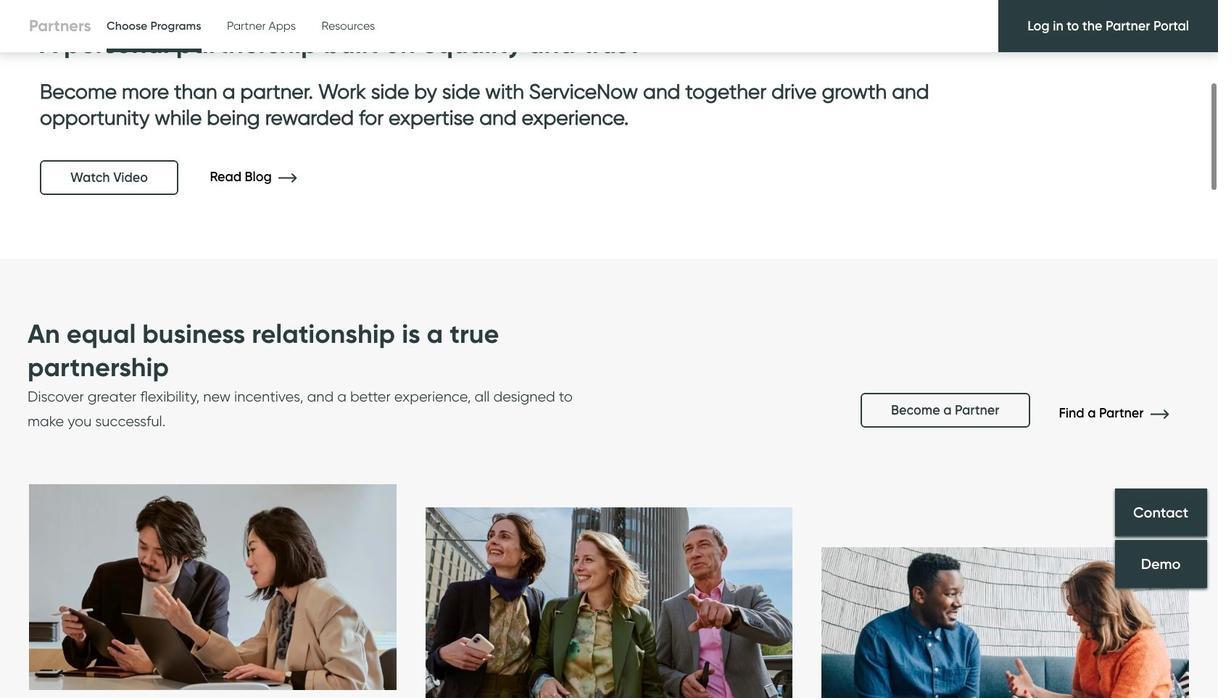 Task type: describe. For each thing, give the bounding box(es) containing it.
arc image
[[1113, 15, 1131, 32]]



Task type: vqa. For each thing, say whether or not it's contained in the screenshot.
the bottommost the in
no



